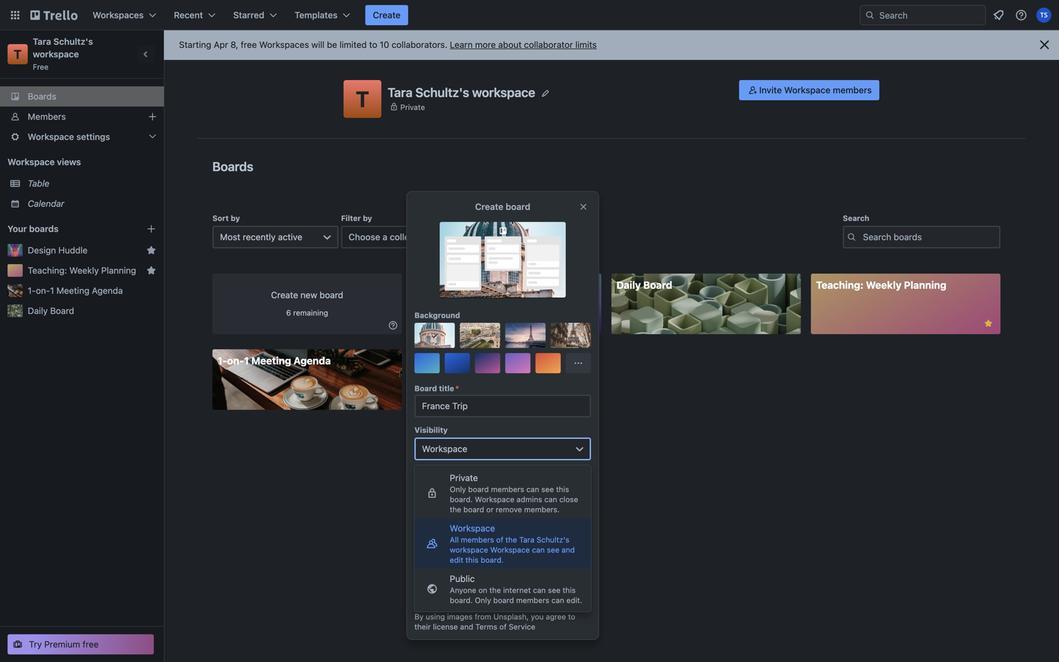 Task type: describe. For each thing, give the bounding box(es) containing it.
huddle inside button
[[58, 245, 88, 255]]

0 vertical spatial 1-on-1 meeting agenda link
[[28, 284, 156, 297]]

have
[[524, 484, 543, 494]]

calendar
[[28, 198, 64, 209]]

click to unstar this board. it will be removed from your starred list. image
[[983, 318, 995, 329]]

recent
[[174, 10, 203, 20]]

members
[[28, 111, 66, 122]]

tara schultz's workspace
[[388, 85, 536, 99]]

start with a template
[[460, 591, 546, 602]]

sm image
[[387, 319, 400, 332]]

design huddle button
[[28, 244, 141, 257]]

images
[[447, 612, 473, 621]]

boards,
[[503, 497, 534, 507]]

starred button
[[226, 5, 285, 25]]

this inside public anyone on the internet can see this board. only board members can edit.
[[563, 586, 576, 595]]

limits
[[576, 39, 597, 50]]

starting
[[179, 39, 211, 50]]

on
[[479, 586, 488, 595]]

see inside workspace all members of the tara schultz's workspace workspace can see and edit this board.
[[547, 546, 560, 554]]

learn more about collaborator limits link
[[450, 39, 597, 50]]

workspace inside button
[[785, 85, 831, 95]]

choose a collection button
[[341, 226, 467, 249]]

starred
[[233, 10, 264, 20]]

workspace settings button
[[0, 127, 164, 147]]

public
[[450, 574, 475, 584]]

the inside workspace all members of the tara schultz's workspace workspace can see and edit this board.
[[506, 535, 517, 544]]

by for sort by
[[231, 214, 240, 223]]

this inside workspace all members of the tara schultz's workspace workspace can see and edit this board.
[[466, 556, 479, 564]]

remove
[[496, 505, 522, 514]]

1 vertical spatial and
[[460, 623, 474, 631]]

0 horizontal spatial 1
[[50, 285, 54, 296]]

6 inside this workspace has 6 boards remaining. free workspaces can only have 10 open boards. for unlimited boards, upgrade your workspace.
[[499, 471, 504, 482]]

planning inside button
[[101, 265, 136, 276]]

can left edit.
[[552, 596, 565, 605]]

recently
[[243, 232, 276, 242]]

background
[[415, 311, 460, 320]]

1 horizontal spatial design
[[417, 279, 451, 291]]

a inside button
[[502, 591, 507, 602]]

close popover image
[[579, 202, 589, 212]]

1 vertical spatial weekly
[[866, 279, 902, 291]]

be
[[327, 39, 337, 50]]

1 vertical spatial board
[[50, 306, 74, 316]]

board title *
[[415, 384, 459, 393]]

1 horizontal spatial daily board link
[[612, 274, 801, 334]]

Search text field
[[843, 226, 1001, 249]]

0 vertical spatial daily board
[[617, 279, 673, 291]]

active
[[278, 232, 303, 242]]

workspace up table
[[8, 157, 55, 167]]

*
[[456, 384, 459, 393]]

invite workspace members button
[[739, 80, 880, 100]]

start for start free trial
[[482, 531, 502, 541]]

t for t button
[[356, 86, 369, 112]]

can right internet
[[533, 586, 546, 595]]

public anyone on the internet can see this board. only board members can edit.
[[450, 574, 583, 605]]

1 horizontal spatial huddle
[[454, 279, 489, 291]]

new
[[301, 290, 317, 300]]

your
[[8, 224, 27, 234]]

private only board members can see this board. workspace admins can close the board or remove members.
[[450, 473, 578, 514]]

visibility
[[415, 426, 448, 435]]

create new board
[[271, 290, 343, 300]]

choose
[[349, 232, 380, 242]]

can inside this workspace has 6 boards remaining. free workspaces can only have 10 open boards. for unlimited boards, upgrade your workspace.
[[487, 484, 502, 494]]

try
[[29, 639, 42, 650]]

teaching: inside button
[[28, 265, 67, 276]]

weekly inside button
[[69, 265, 99, 276]]

1 horizontal spatial 1-on-1 meeting agenda link
[[213, 349, 402, 410]]

to inside by using images from unsplash, you agree to their
[[568, 612, 576, 621]]

see inside private only board members can see this board. workspace admins can close the board or remove members.
[[542, 485, 554, 494]]

0 vertical spatial 1-on-1 meeting agenda
[[28, 285, 123, 296]]

0 vertical spatial board
[[644, 279, 673, 291]]

members inside public anyone on the internet can see this board. only board members can edit.
[[516, 596, 550, 605]]

using
[[426, 612, 445, 621]]

open
[[557, 484, 578, 494]]

starred icon image for design huddle
[[146, 245, 156, 255]]

tara inside workspace all members of the tara schultz's workspace workspace can see and edit this board.
[[519, 535, 535, 544]]

1 horizontal spatial 1-
[[218, 355, 227, 367]]

workspace settings
[[28, 132, 110, 142]]

collection
[[390, 232, 431, 242]]

0 vertical spatial free
[[241, 39, 257, 50]]

workspace for tara schultz's workspace
[[472, 85, 536, 99]]

1 vertical spatial daily
[[28, 306, 48, 316]]

1 vertical spatial teaching:
[[816, 279, 864, 291]]

1 horizontal spatial workspaces
[[259, 39, 309, 50]]

workspace for tara schultz's workspace free
[[33, 49, 79, 59]]

workspace inside dropdown button
[[28, 132, 74, 142]]

0 notifications image
[[991, 8, 1007, 23]]

all
[[450, 535, 459, 544]]

add board image
[[146, 224, 156, 234]]

1 horizontal spatial board
[[415, 384, 437, 393]]

this
[[415, 471, 432, 482]]

start with a template button
[[415, 587, 591, 607]]

0 horizontal spatial daily board link
[[28, 305, 156, 317]]

unsplash,
[[494, 612, 529, 621]]

starting apr 8, free workspaces will be limited to 10 collaborators. learn more about collaborator limits
[[179, 39, 597, 50]]

license
[[433, 623, 458, 631]]

close
[[560, 495, 578, 504]]

most
[[220, 232, 240, 242]]

remaining
[[293, 308, 328, 317]]

0 vertical spatial 6
[[286, 308, 291, 317]]

members inside private only board members can see this board. workspace admins can close the board or remove members.
[[491, 485, 525, 494]]

workspace all members of the tara schultz's workspace workspace can see and edit this board.
[[450, 523, 575, 564]]

0 vertical spatial 10
[[380, 39, 389, 50]]

filter
[[341, 214, 361, 223]]

invite
[[760, 85, 782, 95]]

for
[[448, 497, 461, 507]]

edit.
[[567, 596, 583, 605]]

workspace down start free trial
[[490, 546, 530, 554]]

board. inside workspace all members of the tara schultz's workspace workspace can see and edit this board.
[[481, 556, 504, 564]]

primary element
[[0, 0, 1060, 30]]

workspace navigation collapse icon image
[[137, 45, 155, 63]]

background element
[[415, 323, 591, 373]]

start for start with a template
[[460, 591, 480, 602]]

collaborator
[[524, 39, 573, 50]]

create board
[[475, 202, 531, 212]]

schultz's for tara schultz's workspace
[[416, 85, 469, 99]]

can up admins
[[527, 485, 539, 494]]

license and terms of service
[[433, 623, 536, 631]]

create for the bottom create button
[[489, 566, 517, 576]]

tara schultz's workspace link
[[33, 36, 95, 59]]

workspace inside this workspace has 6 boards remaining. free workspaces can only have 10 open boards. for unlimited boards, upgrade your workspace.
[[434, 471, 480, 482]]

custom image image
[[430, 330, 440, 341]]

1 vertical spatial create button
[[415, 561, 591, 582]]

1 vertical spatial on-
[[227, 355, 244, 367]]

title
[[439, 384, 454, 393]]

design huddle inside design huddle link
[[417, 279, 489, 291]]

unlimited
[[464, 497, 501, 507]]

by using images from unsplash, you agree to their
[[415, 612, 576, 631]]

design huddle inside design huddle button
[[28, 245, 88, 255]]

the inside private only board members can see this board. workspace admins can close the board or remove members.
[[450, 505, 462, 514]]

by for filter by
[[363, 214, 372, 223]]

create for create new board
[[271, 290, 298, 300]]

has
[[482, 471, 496, 482]]

choose a collection
[[349, 232, 431, 242]]

free inside tara schultz's workspace free
[[33, 62, 49, 71]]

most recently active
[[220, 232, 303, 242]]

from
[[475, 612, 492, 621]]

limited
[[340, 39, 367, 50]]

try premium free
[[29, 639, 99, 650]]

tara schultz's workspace free
[[33, 36, 95, 71]]

edit
[[450, 556, 464, 564]]

this inside private only board members can see this board. workspace admins can close the board or remove members.
[[556, 485, 569, 494]]

schultz's inside workspace all members of the tara schultz's workspace workspace can see and edit this board.
[[537, 535, 570, 544]]

1 horizontal spatial daily
[[617, 279, 641, 291]]

teaching: weekly planning button
[[28, 264, 141, 277]]

trial
[[523, 531, 538, 541]]

only
[[504, 484, 521, 494]]

boards inside this workspace has 6 boards remaining. free workspaces can only have 10 open boards. for unlimited boards, upgrade your workspace.
[[507, 471, 535, 482]]

back to home image
[[30, 5, 78, 25]]

you
[[531, 612, 544, 621]]

free inside this workspace has 6 boards remaining. free workspaces can only have 10 open boards. for unlimited boards, upgrade your workspace.
[[415, 484, 433, 494]]

sort
[[213, 214, 229, 223]]



Task type: vqa. For each thing, say whether or not it's contained in the screenshot.
Daily Board
yes



Task type: locate. For each thing, give the bounding box(es) containing it.
design huddle link
[[412, 274, 602, 334]]

or
[[487, 505, 494, 514]]

meeting down 6 remaining
[[252, 355, 291, 367]]

t inside button
[[356, 86, 369, 112]]

can down trial
[[532, 546, 545, 554]]

design inside button
[[28, 245, 56, 255]]

internet
[[503, 586, 531, 595]]

by
[[415, 612, 424, 621]]

0 vertical spatial of
[[496, 535, 504, 544]]

members inside workspace all members of the tara schultz's workspace workspace can see and edit this board.
[[461, 535, 494, 544]]

1 horizontal spatial 1
[[244, 355, 249, 367]]

board. down start free trial button
[[481, 556, 504, 564]]

sort by
[[213, 214, 240, 223]]

teaching: weekly planning link
[[811, 274, 1001, 334]]

workspaces button
[[85, 5, 164, 25]]

t button
[[344, 80, 382, 118]]

see up agree
[[548, 586, 561, 595]]

0 horizontal spatial to
[[369, 39, 378, 50]]

1 vertical spatial free
[[504, 531, 520, 541]]

1 horizontal spatial design huddle
[[417, 279, 489, 291]]

workspaces
[[93, 10, 144, 20], [259, 39, 309, 50], [435, 484, 485, 494]]

workspace right invite
[[785, 85, 831, 95]]

0 horizontal spatial schultz's
[[53, 36, 93, 47]]

private inside private only board members can see this board. workspace admins can close the board or remove members.
[[450, 473, 478, 483]]

this up close
[[556, 485, 569, 494]]

private
[[401, 103, 425, 111], [450, 473, 478, 483]]

0 vertical spatial huddle
[[58, 245, 88, 255]]

only up the for
[[450, 485, 466, 494]]

boards up only
[[507, 471, 535, 482]]

tara for tara schultz's workspace free
[[33, 36, 51, 47]]

boards
[[28, 91, 56, 102], [213, 159, 254, 174]]

0 vertical spatial boards
[[28, 91, 56, 102]]

workspace down visibility on the left of the page
[[422, 444, 468, 454]]

None text field
[[415, 395, 591, 418]]

1 vertical spatial a
[[502, 591, 507, 602]]

their
[[415, 623, 431, 631]]

can up members.
[[545, 495, 557, 504]]

0 horizontal spatial daily
[[28, 306, 48, 316]]

only inside public anyone on the internet can see this board. only board members can edit.
[[475, 596, 491, 605]]

table link
[[28, 177, 156, 190]]

members.
[[524, 505, 560, 514]]

0 vertical spatial 1
[[50, 285, 54, 296]]

6 remaining
[[286, 308, 328, 317]]

1 by from the left
[[231, 214, 240, 223]]

board. down anyone
[[450, 596, 473, 605]]

1 horizontal spatial 6
[[499, 471, 504, 482]]

design up the background
[[417, 279, 451, 291]]

calendar link
[[28, 197, 156, 210]]

1 vertical spatial huddle
[[454, 279, 489, 291]]

to right agree
[[568, 612, 576, 621]]

0 horizontal spatial by
[[231, 214, 240, 223]]

workspace right t link
[[33, 49, 79, 59]]

free right t link
[[33, 62, 49, 71]]

this right edit
[[466, 556, 479, 564]]

1 horizontal spatial free
[[241, 39, 257, 50]]

free inside button
[[83, 639, 99, 650]]

a inside button
[[383, 232, 388, 242]]

boards down calendar
[[29, 224, 59, 234]]

t down limited
[[356, 86, 369, 112]]

1 vertical spatial boards
[[507, 471, 535, 482]]

2 vertical spatial workspace
[[450, 546, 488, 554]]

1 starred icon image from the top
[[146, 245, 156, 255]]

10 up upgrade
[[545, 484, 555, 494]]

0 vertical spatial starred icon image
[[146, 245, 156, 255]]

2 starred icon image from the top
[[146, 266, 156, 276]]

1 vertical spatial meeting
[[252, 355, 291, 367]]

1 vertical spatial schultz's
[[416, 85, 469, 99]]

start inside button
[[482, 531, 502, 541]]

members
[[833, 85, 872, 95], [491, 485, 525, 494], [461, 535, 494, 544], [516, 596, 550, 605]]

0 vertical spatial weekly
[[69, 265, 99, 276]]

10 inside this workspace has 6 boards remaining. free workspaces can only have 10 open boards. for unlimited boards, upgrade your workspace.
[[545, 484, 555, 494]]

teaching: weekly planning
[[28, 265, 136, 276], [816, 279, 947, 291]]

this
[[556, 485, 569, 494], [466, 556, 479, 564], [563, 586, 576, 595]]

board.
[[450, 495, 473, 504], [481, 556, 504, 564], [450, 596, 473, 605]]

board. inside public anyone on the internet can see this board. only board members can edit.
[[450, 596, 473, 605]]

private right t button
[[401, 103, 425, 111]]

t left tara schultz's workspace free
[[14, 47, 22, 61]]

1 horizontal spatial private
[[450, 473, 478, 483]]

the right boards.
[[450, 505, 462, 514]]

create button
[[365, 5, 408, 25], [415, 561, 591, 582]]

boards.
[[415, 497, 445, 507]]

1 vertical spatial see
[[547, 546, 560, 554]]

free left trial
[[504, 531, 520, 541]]

start
[[482, 531, 502, 541], [460, 591, 480, 602]]

workspace inside private only board members can see this board. workspace admins can close the board or remove members.
[[475, 495, 515, 504]]

1 vertical spatial 1-on-1 meeting agenda
[[218, 355, 331, 367]]

0 horizontal spatial teaching: weekly planning
[[28, 265, 136, 276]]

apr
[[214, 39, 228, 50]]

see down members.
[[547, 546, 560, 554]]

schultz's down back to home 'image'
[[53, 36, 93, 47]]

private for private
[[401, 103, 425, 111]]

only inside private only board members can see this board. workspace admins can close the board or remove members.
[[450, 485, 466, 494]]

1 vertical spatial 10
[[545, 484, 555, 494]]

6 right the has at the left bottom of page
[[499, 471, 504, 482]]

0 horizontal spatial agenda
[[92, 285, 123, 296]]

0 horizontal spatial private
[[401, 103, 425, 111]]

workspace inside tara schultz's workspace free
[[33, 49, 79, 59]]

your
[[573, 497, 591, 507]]

2 horizontal spatial workspaces
[[435, 484, 485, 494]]

0 horizontal spatial free
[[83, 639, 99, 650]]

template
[[510, 591, 546, 602]]

open information menu image
[[1015, 9, 1028, 21]]

agenda down the teaching: weekly planning button
[[92, 285, 123, 296]]

free
[[241, 39, 257, 50], [504, 531, 520, 541], [83, 639, 99, 650]]

0 vertical spatial t
[[14, 47, 22, 61]]

0 horizontal spatial weekly
[[69, 265, 99, 276]]

6 left the remaining
[[286, 308, 291, 317]]

board. inside private only board members can see this board. workspace admins can close the board or remove members.
[[450, 495, 473, 504]]

agree
[[546, 612, 566, 621]]

admins
[[517, 495, 542, 504]]

2 horizontal spatial schultz's
[[537, 535, 570, 544]]

1 horizontal spatial agenda
[[294, 355, 331, 367]]

0 horizontal spatial on-
[[36, 285, 50, 296]]

workspace
[[33, 49, 79, 59], [472, 85, 536, 99], [450, 546, 488, 554]]

free right 8,
[[241, 39, 257, 50]]

meeting down the teaching: weekly planning button
[[56, 285, 90, 296]]

0 horizontal spatial 1-on-1 meeting agenda link
[[28, 284, 156, 297]]

design huddle
[[28, 245, 88, 255], [417, 279, 489, 291]]

0 horizontal spatial 6
[[286, 308, 291, 317]]

table
[[28, 178, 49, 189]]

1 vertical spatial board.
[[481, 556, 504, 564]]

0 vertical spatial and
[[562, 546, 575, 554]]

1 horizontal spatial start
[[482, 531, 502, 541]]

0 horizontal spatial only
[[450, 485, 466, 494]]

to
[[369, 39, 378, 50], [568, 612, 576, 621]]

Search field
[[875, 6, 986, 25]]

1 horizontal spatial create button
[[415, 561, 591, 582]]

0 vertical spatial private
[[401, 103, 425, 111]]

premium
[[44, 639, 80, 650]]

schultz's inside tara schultz's workspace free
[[53, 36, 93, 47]]

1-
[[28, 285, 36, 296], [218, 355, 227, 367]]

workspaces up the for
[[435, 484, 485, 494]]

1 vertical spatial workspaces
[[259, 39, 309, 50]]

0 horizontal spatial 10
[[380, 39, 389, 50]]

and
[[562, 546, 575, 554], [460, 623, 474, 631]]

the
[[450, 505, 462, 514], [506, 535, 517, 544], [490, 586, 501, 595]]

starred icon image for teaching: weekly planning
[[146, 266, 156, 276]]

boards link
[[0, 86, 164, 107]]

1 vertical spatial only
[[475, 596, 491, 605]]

0 vertical spatial workspaces
[[93, 10, 144, 20]]

tara for tara schultz's workspace
[[388, 85, 413, 99]]

terms of service link
[[476, 623, 536, 631]]

will
[[312, 39, 325, 50]]

starred icon image
[[146, 245, 156, 255], [146, 266, 156, 276]]

invite workspace members
[[760, 85, 872, 95]]

collaborators.
[[392, 39, 448, 50]]

templates button
[[287, 5, 358, 25]]

workspace up or at the left bottom of the page
[[475, 495, 515, 504]]

boards up sort by
[[213, 159, 254, 174]]

boards inside 'your boards with 4 items' element
[[29, 224, 59, 234]]

0 horizontal spatial design huddle
[[28, 245, 88, 255]]

teaching: weekly planning inside button
[[28, 265, 136, 276]]

0 vertical spatial start
[[482, 531, 502, 541]]

1 horizontal spatial the
[[490, 586, 501, 595]]

tara right t link
[[33, 36, 51, 47]]

your boards
[[8, 224, 59, 234]]

create for create board
[[475, 202, 504, 212]]

0 horizontal spatial meeting
[[56, 285, 90, 296]]

huddle down 'your boards with 4 items' element
[[58, 245, 88, 255]]

6
[[286, 308, 291, 317], [499, 471, 504, 482]]

0 horizontal spatial boards
[[28, 91, 56, 102]]

2 vertical spatial board.
[[450, 596, 473, 605]]

10
[[380, 39, 389, 50], [545, 484, 555, 494]]

of for license
[[500, 623, 507, 631]]

agenda down the remaining
[[294, 355, 331, 367]]

create button up 'starting apr 8, free workspaces will be limited to 10 collaborators. learn more about collaborator limits'
[[365, 5, 408, 25]]

1 vertical spatial daily board
[[28, 306, 74, 316]]

huddle up the background
[[454, 279, 489, 291]]

daily board link
[[612, 274, 801, 334], [28, 305, 156, 317]]

create inside the primary element
[[373, 10, 401, 20]]

and down images
[[460, 623, 474, 631]]

search
[[843, 214, 870, 223]]

t for t link
[[14, 47, 22, 61]]

and inside workspace all members of the tara schultz's workspace workspace can see and edit this board.
[[562, 546, 575, 554]]

start down public
[[460, 591, 480, 602]]

of left trial
[[496, 535, 504, 544]]

workspace down about
[[472, 85, 536, 99]]

a right with
[[502, 591, 507, 602]]

1 vertical spatial 1-on-1 meeting agenda link
[[213, 349, 402, 410]]

of down the unsplash,
[[500, 623, 507, 631]]

workspace up the for
[[434, 471, 480, 482]]

1 vertical spatial planning
[[904, 279, 947, 291]]

0 vertical spatial tara
[[33, 36, 51, 47]]

by right filter at the top
[[363, 214, 372, 223]]

design huddle up the background
[[417, 279, 489, 291]]

planning down design huddle button
[[101, 265, 136, 276]]

1-on-1 meeting agenda link
[[28, 284, 156, 297], [213, 349, 402, 410]]

1 horizontal spatial meeting
[[252, 355, 291, 367]]

planning down search text field
[[904, 279, 947, 291]]

tara schultz (taraschultz7) image
[[1037, 8, 1052, 23]]

1 vertical spatial agenda
[[294, 355, 331, 367]]

sm image
[[747, 84, 760, 96]]

workspace down members
[[28, 132, 74, 142]]

can
[[487, 484, 502, 494], [527, 485, 539, 494], [545, 495, 557, 504], [532, 546, 545, 554], [533, 586, 546, 595], [552, 596, 565, 605]]

license link
[[433, 623, 458, 631]]

2 by from the left
[[363, 214, 372, 223]]

views
[[57, 157, 81, 167]]

and down "your"
[[562, 546, 575, 554]]

1 horizontal spatial daily board
[[617, 279, 673, 291]]

schultz's for tara schultz's workspace free
[[53, 36, 93, 47]]

t link
[[8, 44, 28, 64]]

0 horizontal spatial start
[[460, 591, 480, 602]]

only down on
[[475, 596, 491, 605]]

1 horizontal spatial and
[[562, 546, 575, 554]]

10 right limited
[[380, 39, 389, 50]]

a right choose
[[383, 232, 388, 242]]

learn
[[450, 39, 473, 50]]

1 vertical spatial the
[[506, 535, 517, 544]]

private left the has at the left bottom of page
[[450, 473, 478, 483]]

agenda
[[92, 285, 123, 296], [294, 355, 331, 367]]

of for workspace
[[496, 535, 504, 544]]

anyone
[[450, 586, 477, 595]]

design
[[28, 245, 56, 255], [417, 279, 451, 291]]

0 horizontal spatial tara
[[33, 36, 51, 47]]

0 horizontal spatial 1-
[[28, 285, 36, 296]]

workspaces inside popup button
[[93, 10, 144, 20]]

1-on-1 meeting agenda down 6 remaining
[[218, 355, 331, 367]]

0 vertical spatial on-
[[36, 285, 50, 296]]

workspace views
[[8, 157, 81, 167]]

design down your boards
[[28, 245, 56, 255]]

weekly down search text field
[[866, 279, 902, 291]]

about
[[498, 39, 522, 50]]

8,
[[231, 39, 238, 50]]

this up edit.
[[563, 586, 576, 595]]

search image
[[865, 10, 875, 20]]

see inside public anyone on the internet can see this board. only board members can edit.
[[548, 586, 561, 595]]

try premium free button
[[8, 634, 154, 655]]

0 vertical spatial teaching:
[[28, 265, 67, 276]]

members link
[[0, 107, 164, 127]]

of
[[496, 535, 504, 544], [500, 623, 507, 631]]

create button up internet
[[415, 561, 591, 582]]

workspaces inside this workspace has 6 boards remaining. free workspaces can only have 10 open boards. for unlimited boards, upgrade your workspace.
[[435, 484, 485, 494]]

more
[[475, 39, 496, 50]]

1 horizontal spatial 1-on-1 meeting agenda
[[218, 355, 331, 367]]

tara right t button
[[388, 85, 413, 99]]

teaching: weekly planning down search text field
[[816, 279, 947, 291]]

terms
[[476, 623, 498, 631]]

1 vertical spatial workspace
[[472, 85, 536, 99]]

workspace
[[785, 85, 831, 95], [28, 132, 74, 142], [8, 157, 55, 167], [422, 444, 468, 454], [434, 471, 480, 482], [475, 495, 515, 504], [450, 523, 495, 534], [490, 546, 530, 554]]

service
[[509, 623, 536, 631]]

daily
[[617, 279, 641, 291], [28, 306, 48, 316]]

recent button
[[166, 5, 223, 25]]

start down or at the left bottom of the page
[[482, 531, 502, 541]]

0 horizontal spatial t
[[14, 47, 22, 61]]

the right on
[[490, 586, 501, 595]]

1 vertical spatial 6
[[499, 471, 504, 482]]

0 vertical spatial design
[[28, 245, 56, 255]]

the inside public anyone on the internet can see this board. only board members can edit.
[[490, 586, 501, 595]]

tara down members.
[[519, 535, 535, 544]]

0 horizontal spatial design
[[28, 245, 56, 255]]

can inside workspace all members of the tara schultz's workspace workspace can see and edit this board.
[[532, 546, 545, 554]]

0 vertical spatial agenda
[[92, 285, 123, 296]]

schultz's down learn
[[416, 85, 469, 99]]

workspaces left will
[[259, 39, 309, 50]]

see up upgrade
[[542, 485, 554, 494]]

1 horizontal spatial by
[[363, 214, 372, 223]]

1-on-1 meeting agenda down the teaching: weekly planning button
[[28, 285, 123, 296]]

private for private only board members can see this board. workspace admins can close the board or remove members.
[[450, 473, 478, 483]]

workspace.
[[415, 509, 463, 520]]

workspace up all
[[450, 523, 495, 534]]

board inside public anyone on the internet can see this board. only board members can edit.
[[494, 596, 514, 605]]

schultz's down members.
[[537, 535, 570, 544]]

1 vertical spatial 1
[[244, 355, 249, 367]]

2 vertical spatial tara
[[519, 535, 535, 544]]

0 vertical spatial teaching: weekly planning
[[28, 265, 136, 276]]

workspace up edit
[[450, 546, 488, 554]]

teaching:
[[28, 265, 67, 276], [816, 279, 864, 291]]

0 horizontal spatial huddle
[[58, 245, 88, 255]]

planning
[[101, 265, 136, 276], [904, 279, 947, 291]]

0 vertical spatial create button
[[365, 5, 408, 25]]

start free trial button
[[415, 526, 591, 546]]

0 vertical spatial to
[[369, 39, 378, 50]]

free down this
[[415, 484, 433, 494]]

to right limited
[[369, 39, 378, 50]]

2 vertical spatial this
[[563, 586, 576, 595]]

upgrade
[[536, 497, 570, 507]]

1 vertical spatial free
[[415, 484, 433, 494]]

of inside workspace all members of the tara schultz's workspace workspace can see and edit this board.
[[496, 535, 504, 544]]

1 vertical spatial boards
[[213, 159, 254, 174]]

can down the has at the left bottom of page
[[487, 484, 502, 494]]

0 vertical spatial schultz's
[[53, 36, 93, 47]]

workspaces up workspace navigation collapse icon
[[93, 10, 144, 20]]

your boards with 4 items element
[[8, 221, 127, 237]]

1
[[50, 285, 54, 296], [244, 355, 249, 367]]

free right premium
[[83, 639, 99, 650]]

create button inside the primary element
[[365, 5, 408, 25]]

1 vertical spatial to
[[568, 612, 576, 621]]

2 horizontal spatial the
[[506, 535, 517, 544]]

this workspace has 6 boards remaining. free workspaces can only have 10 open boards. for unlimited boards, upgrade your workspace.
[[415, 471, 591, 520]]

free inside button
[[504, 531, 520, 541]]

by right sort
[[231, 214, 240, 223]]

board. up workspace.
[[450, 495, 473, 504]]

weekly down design huddle button
[[69, 265, 99, 276]]

boards up members
[[28, 91, 56, 102]]

tara inside tara schultz's workspace free
[[33, 36, 51, 47]]

start inside button
[[460, 591, 480, 602]]

the left trial
[[506, 535, 517, 544]]

teaching: weekly planning down design huddle button
[[28, 265, 136, 276]]

design huddle down 'your boards with 4 items' element
[[28, 245, 88, 255]]

1 horizontal spatial weekly
[[866, 279, 902, 291]]

members inside "invite workspace members" button
[[833, 85, 872, 95]]

1 horizontal spatial teaching: weekly planning
[[816, 279, 947, 291]]

workspace inside workspace all members of the tara schultz's workspace workspace can see and edit this board.
[[450, 546, 488, 554]]

by
[[231, 214, 240, 223], [363, 214, 372, 223]]



